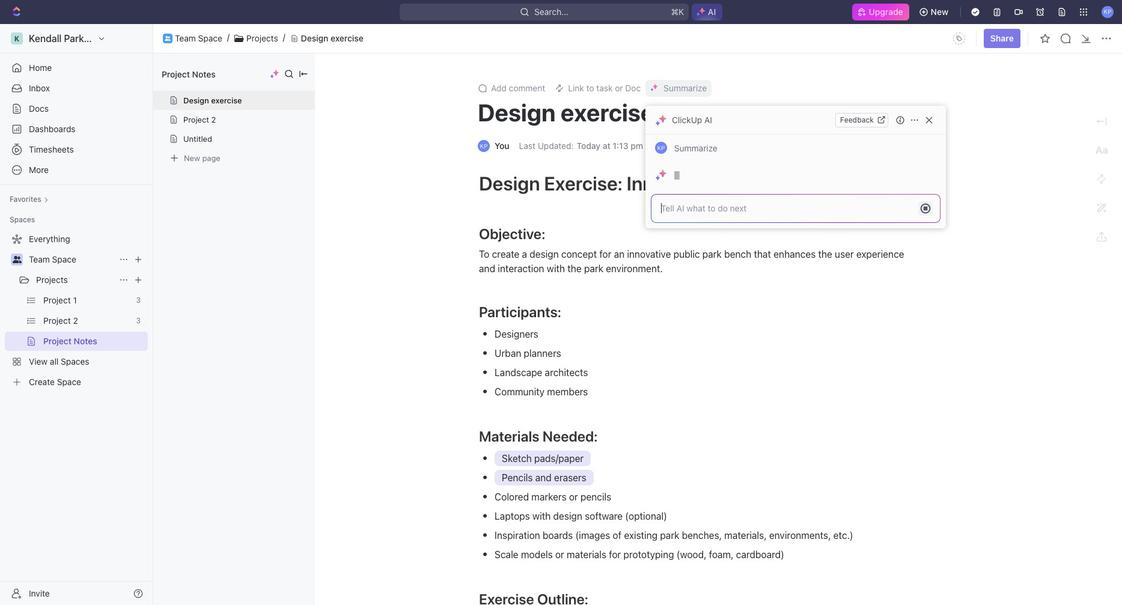 Task type: describe. For each thing, give the bounding box(es) containing it.
for inside to create a design concept for an innovative public park bench that enhances the user experience and interaction with the park environment.
[[599, 249, 611, 260]]

1 vertical spatial with
[[532, 511, 551, 522]]

or for markers
[[569, 492, 578, 502]]

inbox link
[[5, 79, 148, 98]]

summarize inside dropdown button
[[664, 83, 707, 93]]

to create a design concept for an innovative public park bench that enhances the user experience and interaction with the park environment.
[[479, 249, 907, 274]]

existing
[[624, 530, 658, 541]]

at
[[603, 141, 610, 151]]

projects link for user group image within the tree
[[36, 270, 114, 290]]

feedback
[[840, 115, 874, 124]]

boards
[[543, 530, 573, 541]]

park
[[779, 172, 817, 195]]

colored markers or pencils
[[495, 492, 611, 502]]

materials,
[[724, 530, 767, 541]]

summarize button
[[646, 80, 712, 97]]

designers
[[495, 329, 538, 340]]

today
[[577, 141, 600, 151]]

untitled
[[183, 134, 212, 144]]

project 2
[[183, 115, 216, 124]]

software
[[585, 511, 623, 522]]

sketch pads/paper
[[502, 453, 584, 464]]

team space link for user group image within the tree
[[29, 250, 114, 269]]

clickup
[[672, 114, 702, 125]]

0 vertical spatial user group image
[[165, 36, 171, 41]]

sketch
[[502, 453, 532, 464]]

and inside to create a design concept for an innovative public park bench that enhances the user experience and interaction with the park environment.
[[479, 263, 495, 274]]

pencils
[[502, 472, 533, 483]]

markers
[[531, 492, 567, 502]]

inspiration
[[495, 530, 540, 541]]

kp
[[657, 144, 665, 151]]

dashboards link
[[5, 120, 148, 139]]

of
[[613, 530, 622, 541]]

pencils
[[581, 492, 611, 502]]

1 vertical spatial park
[[584, 263, 603, 274]]

pencils and erasers
[[502, 472, 586, 483]]

1 horizontal spatial exercise
[[331, 33, 363, 43]]

landscape architects
[[495, 367, 588, 378]]

1 horizontal spatial design exercise
[[301, 33, 363, 43]]

cardboard)
[[736, 549, 784, 560]]

projects inside sidebar navigation
[[36, 275, 68, 285]]

planners
[[524, 348, 561, 359]]

team inside tree
[[29, 254, 50, 264]]

user group image inside tree
[[12, 256, 21, 263]]

with inside to create a design concept for an innovative public park bench that enhances the user experience and interaction with the park environment.
[[547, 263, 565, 274]]

1 vertical spatial design
[[553, 511, 582, 522]]

timesheets link
[[5, 140, 148, 159]]

erasers
[[554, 472, 586, 483]]

laptops
[[495, 511, 530, 522]]

bench
[[822, 172, 877, 195]]

1:13
[[613, 141, 628, 151]]

innovative
[[627, 249, 671, 260]]

page
[[202, 153, 220, 163]]

new for new page
[[184, 153, 200, 163]]

invite
[[29, 588, 50, 598]]

members
[[547, 386, 588, 397]]

0 horizontal spatial exercise
[[211, 96, 242, 105]]

innovative
[[627, 172, 716, 195]]

tree inside sidebar navigation
[[5, 230, 148, 392]]

dashboards
[[29, 124, 75, 134]]

2 horizontal spatial park
[[702, 249, 722, 260]]

project for project notes
[[162, 69, 190, 79]]

colored
[[495, 492, 529, 502]]

spaces
[[10, 215, 35, 224]]

experience
[[856, 249, 904, 260]]

foam,
[[709, 549, 734, 560]]

new button
[[914, 2, 956, 22]]

home link
[[5, 58, 148, 78]]

(images
[[575, 530, 610, 541]]

team space link for topmost user group image
[[175, 33, 222, 44]]

2
[[211, 115, 216, 124]]

updated:
[[538, 141, 574, 151]]

1 vertical spatial the
[[567, 263, 582, 274]]

1 vertical spatial and
[[535, 472, 552, 483]]

home
[[29, 63, 52, 73]]

interaction
[[498, 263, 544, 274]]

share
[[990, 33, 1014, 43]]

a
[[522, 249, 527, 260]]

prototyping
[[624, 549, 674, 560]]

urban planners
[[495, 348, 561, 359]]

materials
[[567, 549, 606, 560]]

scale
[[495, 549, 518, 560]]

models
[[521, 549, 553, 560]]

add comment
[[491, 83, 545, 93]]

architects
[[545, 367, 588, 378]]

favorites
[[10, 195, 41, 204]]



Task type: locate. For each thing, give the bounding box(es) containing it.
0 vertical spatial for
[[599, 249, 611, 260]]

1 horizontal spatial team space link
[[175, 33, 222, 44]]

0 horizontal spatial or
[[555, 549, 564, 560]]

new page
[[184, 153, 220, 163]]

or down boards
[[555, 549, 564, 560]]

0 horizontal spatial user group image
[[12, 256, 21, 263]]

with down concept
[[547, 263, 565, 274]]

concept
[[561, 249, 597, 260]]

1 horizontal spatial team
[[175, 33, 196, 43]]

or
[[569, 492, 578, 502], [555, 549, 564, 560]]

0 horizontal spatial the
[[567, 263, 582, 274]]

0 vertical spatial summarize
[[664, 83, 707, 93]]

create
[[492, 249, 519, 260]]

(wood,
[[677, 549, 707, 560]]

scale models or materials for prototyping (wood, foam, cardboard)
[[495, 549, 784, 560]]

bench
[[724, 249, 751, 260]]

0 horizontal spatial projects link
[[36, 270, 114, 290]]

design right "a"
[[530, 249, 559, 260]]

user group image up project notes at the left top of page
[[165, 36, 171, 41]]

environment.
[[606, 263, 663, 274]]

2 horizontal spatial exercise
[[561, 98, 654, 126]]

sidebar navigation
[[0, 24, 153, 605]]

with down markers
[[532, 511, 551, 522]]

0 vertical spatial or
[[569, 492, 578, 502]]

or for models
[[555, 549, 564, 560]]

1 horizontal spatial park
[[660, 530, 679, 541]]

0 horizontal spatial team space
[[29, 254, 76, 264]]

the down concept
[[567, 263, 582, 274]]

park
[[702, 249, 722, 260], [584, 263, 603, 274], [660, 530, 679, 541]]

design exercise: innovative public park bench
[[479, 172, 877, 195]]

tree
[[5, 230, 148, 392]]

exercise
[[331, 33, 363, 43], [211, 96, 242, 105], [561, 98, 654, 126]]

inspiration boards (images of existing park benches, materials, environments, etc.)
[[495, 530, 853, 541]]

1 horizontal spatial and
[[535, 472, 552, 483]]

user group image down spaces
[[12, 256, 21, 263]]

summarize up clickup
[[664, 83, 707, 93]]

last updated: today at 1:13 pm
[[519, 141, 643, 151]]

1 vertical spatial user group image
[[12, 256, 21, 263]]

park up prototyping
[[660, 530, 679, 541]]

new for new
[[931, 7, 948, 17]]

0 horizontal spatial park
[[584, 263, 603, 274]]

0 horizontal spatial space
[[52, 254, 76, 264]]

for down of
[[609, 549, 621, 560]]

ai
[[704, 114, 712, 125]]

0 vertical spatial projects link
[[246, 33, 278, 44]]

design inside to create a design concept for an innovative public park bench that enhances the user experience and interaction with the park environment.
[[530, 249, 559, 260]]

1 vertical spatial team space
[[29, 254, 76, 264]]

team down spaces
[[29, 254, 50, 264]]

last
[[519, 141, 536, 151]]

team up project notes at the left top of page
[[175, 33, 196, 43]]

0 horizontal spatial team
[[29, 254, 50, 264]]

community members
[[495, 386, 588, 397]]

etc.)
[[833, 530, 853, 541]]

1 vertical spatial summarize
[[672, 143, 720, 153]]

design
[[530, 249, 559, 260], [553, 511, 582, 522]]

project left notes
[[162, 69, 190, 79]]

1 horizontal spatial projects
[[246, 33, 278, 43]]

team space up notes
[[175, 33, 222, 43]]

1 horizontal spatial team space
[[175, 33, 222, 43]]

0 horizontal spatial new
[[184, 153, 200, 163]]

urban
[[495, 348, 521, 359]]

1 horizontal spatial the
[[818, 249, 832, 260]]

Tell AI what to do next text field
[[661, 202, 909, 215]]

benches,
[[682, 530, 722, 541]]

(optional)
[[625, 511, 667, 522]]

tree containing team space
[[5, 230, 148, 392]]

upgrade link
[[852, 4, 909, 20]]

project for project 2
[[183, 115, 209, 124]]

1 horizontal spatial projects link
[[246, 33, 278, 44]]

new
[[931, 7, 948, 17], [184, 153, 200, 163]]

team space link inside tree
[[29, 250, 114, 269]]

design up boards
[[553, 511, 582, 522]]

0 vertical spatial design
[[530, 249, 559, 260]]

an
[[614, 249, 625, 260]]

team space inside sidebar navigation
[[29, 254, 76, 264]]

1 vertical spatial or
[[555, 549, 564, 560]]

1 vertical spatial projects
[[36, 275, 68, 285]]

project notes
[[162, 69, 216, 79]]

and
[[479, 263, 495, 274], [535, 472, 552, 483]]

1 horizontal spatial user group image
[[165, 36, 171, 41]]

park down concept
[[584, 263, 603, 274]]

the left user
[[818, 249, 832, 260]]

materials
[[479, 428, 539, 445]]

0 horizontal spatial design exercise
[[183, 96, 242, 105]]

user
[[835, 249, 854, 260]]

projects link
[[246, 33, 278, 44], [36, 270, 114, 290]]

2 horizontal spatial design exercise
[[478, 98, 654, 126]]

projects link for topmost user group image
[[246, 33, 278, 44]]

with
[[547, 263, 565, 274], [532, 511, 551, 522]]

1 vertical spatial team
[[29, 254, 50, 264]]

timesheets
[[29, 144, 74, 154]]

user group image
[[165, 36, 171, 41], [12, 256, 21, 263]]

needed:
[[543, 428, 598, 445]]

or down erasers
[[569, 492, 578, 502]]

park right public
[[702, 249, 722, 260]]

1 vertical spatial projects link
[[36, 270, 114, 290]]

team
[[175, 33, 196, 43], [29, 254, 50, 264]]

laptops with design software (optional)
[[495, 511, 667, 522]]

inbox
[[29, 83, 50, 93]]

1 horizontal spatial or
[[569, 492, 578, 502]]

project
[[162, 69, 190, 79], [183, 115, 209, 124]]

new right upgrade
[[931, 7, 948, 17]]

1 vertical spatial team space link
[[29, 250, 114, 269]]

exercise:
[[544, 172, 622, 195]]

favorites button
[[5, 192, 53, 207]]

enhances
[[774, 249, 816, 260]]

the
[[818, 249, 832, 260], [567, 263, 582, 274]]

comment
[[509, 83, 545, 93]]

team space down spaces
[[29, 254, 76, 264]]

feedback button
[[835, 113, 888, 127]]

pm
[[631, 141, 643, 151]]

and down sketch pads/paper
[[535, 472, 552, 483]]

0 vertical spatial team space link
[[175, 33, 222, 44]]

0 vertical spatial project
[[162, 69, 190, 79]]

2 vertical spatial park
[[660, 530, 679, 541]]

projects link inside tree
[[36, 270, 114, 290]]

0 vertical spatial with
[[547, 263, 565, 274]]

0 horizontal spatial team space link
[[29, 250, 114, 269]]

pads/paper
[[534, 453, 584, 464]]

1 vertical spatial for
[[609, 549, 621, 560]]

public
[[674, 249, 700, 260]]

design
[[301, 33, 328, 43], [183, 96, 209, 105], [478, 98, 556, 126], [479, 172, 540, 195]]

space
[[198, 33, 222, 43], [52, 254, 76, 264]]

1 horizontal spatial new
[[931, 7, 948, 17]]

participants:
[[479, 304, 561, 320]]

notes
[[192, 69, 216, 79]]

landscape
[[495, 367, 542, 378]]

team space
[[175, 33, 222, 43], [29, 254, 76, 264]]

for left an
[[599, 249, 611, 260]]

0 vertical spatial space
[[198, 33, 222, 43]]

0 vertical spatial new
[[931, 7, 948, 17]]

clickup ai
[[672, 114, 712, 125]]

and down to
[[479, 263, 495, 274]]

0 vertical spatial team space
[[175, 33, 222, 43]]

1 vertical spatial project
[[183, 115, 209, 124]]

new left page
[[184, 153, 200, 163]]

0 vertical spatial the
[[818, 249, 832, 260]]

1 vertical spatial space
[[52, 254, 76, 264]]

objective:
[[479, 225, 545, 242]]

0 vertical spatial team
[[175, 33, 196, 43]]

1 horizontal spatial space
[[198, 33, 222, 43]]

0 vertical spatial and
[[479, 263, 495, 274]]

0 horizontal spatial and
[[479, 263, 495, 274]]

0 horizontal spatial projects
[[36, 275, 68, 285]]

project left 2
[[183, 115, 209, 124]]

public
[[721, 172, 775, 195]]

1 vertical spatial new
[[184, 153, 200, 163]]

that
[[754, 249, 771, 260]]

summarize down clickup ai
[[672, 143, 720, 153]]

docs
[[29, 103, 49, 114]]

community
[[495, 386, 545, 397]]

new inside 'button'
[[931, 7, 948, 17]]

search...
[[534, 7, 568, 17]]

docs link
[[5, 99, 148, 118]]

0 vertical spatial projects
[[246, 33, 278, 43]]

⌘k
[[671, 7, 684, 17]]

summarize
[[664, 83, 707, 93], [672, 143, 720, 153]]

materials needed:
[[479, 428, 598, 445]]

0 vertical spatial park
[[702, 249, 722, 260]]

space inside tree
[[52, 254, 76, 264]]

environments,
[[769, 530, 831, 541]]

add
[[491, 83, 507, 93]]



Task type: vqa. For each thing, say whether or not it's contained in the screenshot.
the of
yes



